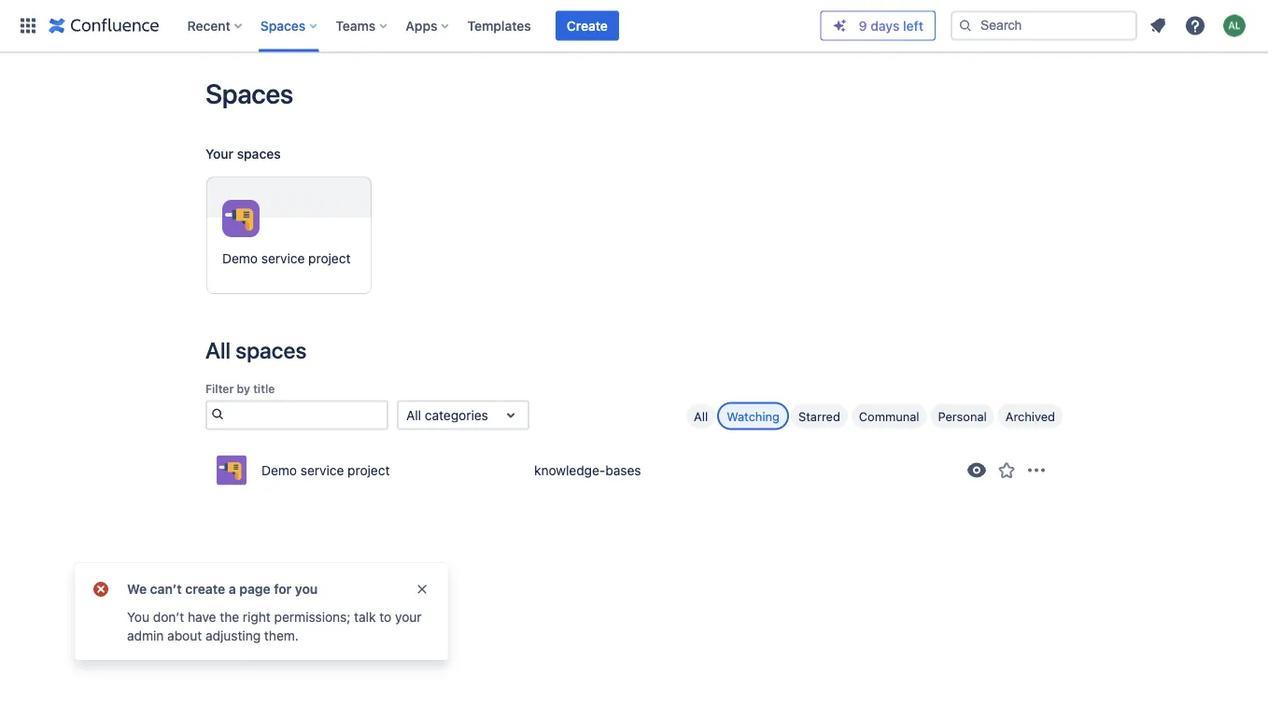Task type: describe. For each thing, give the bounding box(es) containing it.
have
[[188, 609, 216, 625]]

9 days left
[[859, 18, 924, 33]]

none text field inside all spaces region
[[406, 406, 410, 424]]

appswitcher icon image
[[17, 14, 39, 37]]

search image
[[958, 18, 973, 33]]

error image
[[90, 578, 112, 601]]

communal button
[[852, 404, 927, 428]]

9
[[859, 18, 867, 33]]

starred
[[799, 409, 840, 423]]

don't
[[153, 609, 184, 625]]

we
[[127, 581, 147, 597]]

all for all categories
[[406, 407, 421, 422]]

unwatch image
[[966, 459, 988, 481]]

adjusting
[[206, 628, 261, 644]]

archived button
[[998, 404, 1063, 428]]

all categories
[[406, 407, 488, 422]]

starred button
[[791, 404, 848, 428]]

apps
[[406, 18, 438, 33]]

create
[[567, 18, 608, 33]]

global element
[[11, 0, 821, 52]]

knowledge-
[[534, 462, 606, 478]]

a
[[229, 581, 236, 597]]

help icon image
[[1184, 14, 1207, 37]]

spaces for your spaces
[[237, 146, 281, 162]]

all spaces region
[[205, 334, 1063, 494]]

service inside all spaces region
[[301, 462, 344, 478]]

you don't have the right permissions; talk to your admin about adjusting them.
[[127, 609, 422, 644]]

you
[[127, 609, 149, 625]]

search image
[[207, 402, 227, 425]]

project inside all spaces region
[[348, 462, 390, 478]]

can't
[[150, 581, 182, 597]]

all spaces
[[205, 337, 307, 363]]

personal
[[938, 409, 987, 423]]

filter
[[205, 382, 234, 395]]

recent
[[187, 18, 230, 33]]

service inside your spaces region
[[261, 251, 305, 266]]

banner containing recent
[[0, 0, 1268, 52]]

we can't create a page for you
[[127, 581, 318, 597]]

the
[[220, 609, 239, 625]]

left
[[903, 18, 924, 33]]

title
[[253, 382, 275, 395]]

teams button
[[330, 11, 394, 41]]

9 days left button
[[822, 12, 935, 40]]

project inside your spaces region
[[308, 251, 351, 266]]



Task type: locate. For each thing, give the bounding box(es) containing it.
all up filter
[[205, 337, 231, 363]]

open image
[[500, 404, 522, 426]]

all inside button
[[694, 409, 708, 423]]

permissions;
[[274, 609, 351, 625]]

your
[[205, 146, 234, 162]]

banner
[[0, 0, 1268, 52]]

1 vertical spatial spaces
[[205, 78, 293, 109]]

spaces inside popup button
[[260, 18, 306, 33]]

dismiss image
[[415, 582, 430, 597]]

create link
[[556, 11, 619, 41]]

all for all
[[694, 409, 708, 423]]

0 vertical spatial demo service project
[[222, 251, 351, 266]]

star this space image
[[996, 459, 1018, 481]]

spaces
[[237, 146, 281, 162], [236, 337, 307, 363]]

1 vertical spatial demo
[[262, 462, 297, 478]]

all left categories
[[406, 407, 421, 422]]

for
[[274, 581, 292, 597]]

them.
[[264, 628, 299, 644]]

teams
[[336, 18, 376, 33]]

create
[[185, 581, 225, 597]]

premium icon image
[[833, 18, 848, 33]]

your
[[395, 609, 422, 625]]

spaces for all spaces
[[236, 337, 307, 363]]

demo inside your spaces region
[[222, 251, 258, 266]]

your spaces region
[[205, 139, 1063, 309]]

0 vertical spatial demo
[[222, 251, 258, 266]]

to
[[379, 609, 392, 625]]

communal
[[859, 409, 920, 423]]

templates link
[[462, 11, 537, 41]]

bases
[[606, 462, 641, 478]]

apps button
[[400, 11, 456, 41]]

archived
[[1006, 409, 1055, 423]]

0 vertical spatial project
[[308, 251, 351, 266]]

demo service project
[[222, 251, 351, 266], [262, 462, 390, 478]]

categories
[[425, 407, 488, 422]]

spaces right recent popup button
[[260, 18, 306, 33]]

spaces right "your"
[[237, 146, 281, 162]]

your spaces
[[205, 146, 281, 162]]

right
[[243, 609, 271, 625]]

knowledge-bases button
[[529, 460, 647, 480]]

demo
[[222, 251, 258, 266], [262, 462, 297, 478]]

spaces
[[260, 18, 306, 33], [205, 78, 293, 109]]

0 horizontal spatial demo
[[222, 251, 258, 266]]

demo down filter by title field
[[262, 462, 297, 478]]

more actions image
[[1026, 459, 1048, 481]]

about
[[167, 628, 202, 644]]

demo service project link
[[206, 177, 372, 294]]

demo service project inside all spaces region
[[262, 462, 390, 478]]

1 horizontal spatial all
[[406, 407, 421, 422]]

1 vertical spatial service
[[301, 462, 344, 478]]

1 horizontal spatial demo
[[262, 462, 297, 478]]

0 vertical spatial spaces
[[237, 146, 281, 162]]

personal button
[[931, 404, 994, 428]]

knowledge-bases
[[534, 462, 641, 478]]

all button
[[687, 404, 716, 428]]

watching button
[[719, 404, 787, 428]]

demo up all spaces
[[222, 251, 258, 266]]

spaces up your spaces
[[205, 78, 293, 109]]

all left watching button
[[694, 409, 708, 423]]

service
[[261, 251, 305, 266], [301, 462, 344, 478]]

your profile and preferences image
[[1224, 14, 1246, 37]]

1 vertical spatial project
[[348, 462, 390, 478]]

templates
[[467, 18, 531, 33]]

1 vertical spatial spaces
[[236, 337, 307, 363]]

project
[[308, 251, 351, 266], [348, 462, 390, 478]]

demo inside all spaces region
[[262, 462, 297, 478]]

Filter by title field
[[227, 402, 387, 428]]

page
[[239, 581, 271, 597]]

notification icon image
[[1147, 14, 1169, 37]]

None text field
[[406, 406, 410, 424]]

0 horizontal spatial all
[[205, 337, 231, 363]]

0 vertical spatial service
[[261, 251, 305, 266]]

2 horizontal spatial all
[[694, 409, 708, 423]]

spaces up title
[[236, 337, 307, 363]]

confluence image
[[49, 14, 159, 37], [49, 14, 159, 37]]

1 vertical spatial demo service project
[[262, 462, 390, 478]]

all for all spaces
[[205, 337, 231, 363]]

recent button
[[182, 11, 249, 41]]

all
[[205, 337, 231, 363], [406, 407, 421, 422], [694, 409, 708, 423]]

watching
[[727, 409, 780, 423]]

you
[[295, 581, 318, 597]]

admin
[[127, 628, 164, 644]]

demo service project inside your spaces region
[[222, 251, 351, 266]]

filter by title
[[205, 382, 275, 395]]

spaces button
[[255, 11, 324, 41]]

Search field
[[951, 11, 1138, 41]]

days
[[871, 18, 900, 33]]

0 vertical spatial spaces
[[260, 18, 306, 33]]

talk
[[354, 609, 376, 625]]

by
[[237, 382, 250, 395]]



Task type: vqa. For each thing, say whether or not it's contained in the screenshot.
the leftmost Copy image
no



